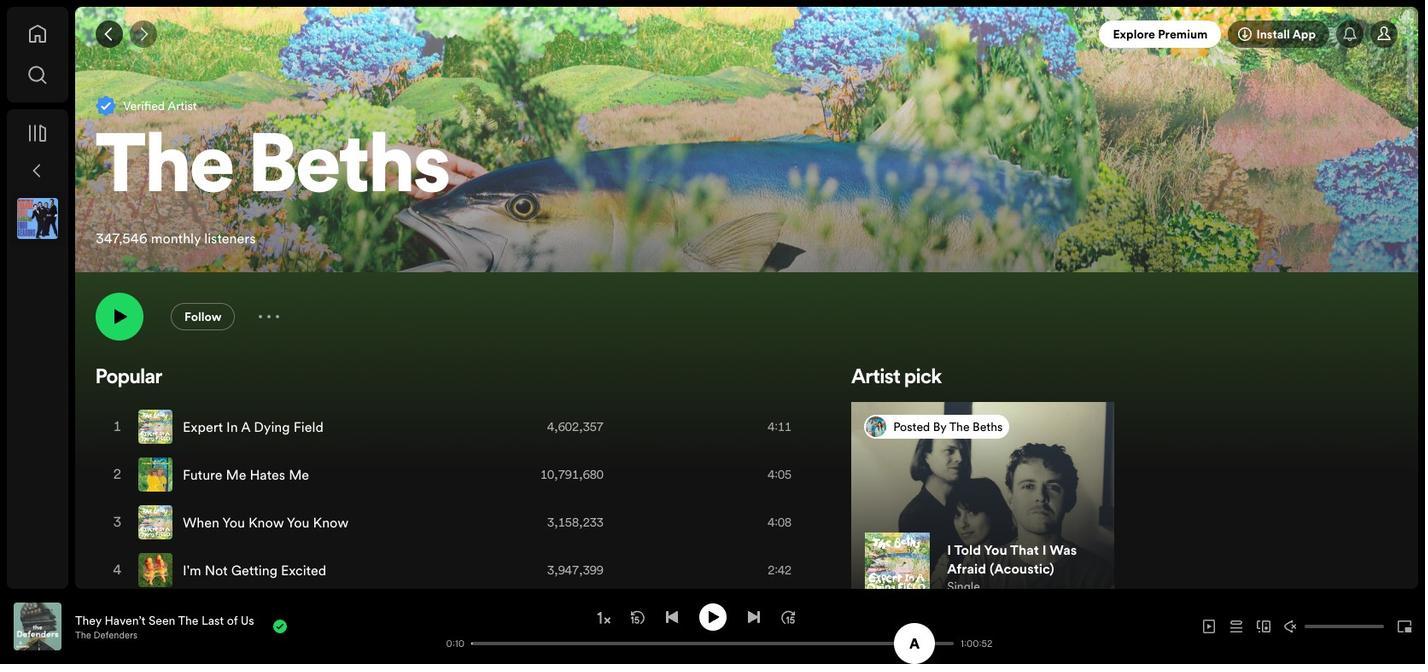 Task type: describe. For each thing, give the bounding box(es) containing it.
of
[[227, 612, 238, 629]]

follow button
[[171, 303, 235, 331]]

in
[[226, 418, 238, 437]]

haven't
[[105, 612, 146, 629]]

by
[[933, 419, 947, 436]]

(acoustic)
[[990, 559, 1055, 578]]

now playing view image
[[40, 611, 54, 624]]

explore premium
[[1113, 26, 1208, 43]]

go forward image
[[137, 27, 150, 41]]

347,546 monthly listeners
[[96, 229, 256, 248]]

when you know you know link
[[183, 514, 349, 532]]

group inside main element
[[10, 191, 65, 246]]

expert in a dying field link
[[183, 418, 324, 437]]

the defenders link
[[75, 629, 137, 642]]

i told you that i was afraid (acoustic) link
[[947, 540, 1077, 578]]

the left last
[[178, 612, 199, 629]]

0 horizontal spatial artist
[[168, 97, 197, 114]]

skip forward 15 seconds image
[[781, 610, 795, 624]]

0 horizontal spatial you
[[222, 514, 245, 532]]

i'm
[[183, 561, 201, 580]]

player controls element
[[0, 603, 995, 650]]

artist pick
[[852, 368, 942, 389]]

they
[[75, 612, 102, 629]]

last
[[202, 612, 224, 629]]

field
[[294, 418, 324, 437]]

i told you that i was afraid (acoustic) single
[[947, 540, 1077, 595]]

skip back 15 seconds image
[[631, 610, 644, 624]]

that
[[1011, 540, 1039, 559]]

install app link
[[1229, 21, 1330, 48]]

10,791,680
[[541, 467, 604, 484]]

they haven't seen the last of us link
[[75, 612, 254, 629]]

merch image
[[852, 402, 1146, 616]]

hates
[[250, 466, 285, 484]]

the left defenders
[[75, 629, 91, 642]]

dying
[[254, 418, 290, 437]]

pick
[[905, 368, 942, 389]]

i'm not getting excited
[[183, 561, 327, 580]]

connect to a device image
[[1257, 620, 1271, 634]]

future me hates me cell
[[138, 452, 316, 498]]

search image
[[27, 65, 48, 85]]

future
[[183, 466, 223, 484]]

4:05
[[768, 467, 792, 484]]

future me hates me
[[183, 466, 309, 484]]

when you know you know
[[183, 514, 349, 532]]

you inside i told you that i was afraid (acoustic) single
[[984, 540, 1008, 559]]

was
[[1050, 540, 1077, 559]]

the beths image
[[866, 417, 887, 438]]

next image
[[747, 610, 761, 624]]

1 vertical spatial artist
[[852, 368, 901, 389]]

1:00:52
[[961, 638, 993, 650]]

volume off image
[[1285, 620, 1298, 634]]

2 know from the left
[[313, 514, 349, 532]]

0 vertical spatial beths
[[249, 130, 450, 212]]

4:08
[[768, 514, 792, 531]]

when
[[183, 514, 219, 532]]

verified artist
[[123, 97, 197, 114]]

expert in a dying field cell
[[138, 404, 330, 450]]

what's new image
[[1344, 27, 1357, 41]]

future me hates me link
[[183, 466, 309, 484]]

when you know you know cell
[[138, 500, 356, 546]]

seen
[[149, 612, 175, 629]]

2 i from the left
[[1043, 540, 1047, 559]]

follow
[[185, 309, 222, 326]]

home image
[[27, 24, 48, 44]]

3,947,399
[[548, 562, 604, 579]]

they haven't seen the last of us the defenders
[[75, 612, 254, 642]]

go back image
[[103, 27, 116, 41]]

not
[[205, 561, 228, 580]]

us
[[241, 612, 254, 629]]

getting
[[231, 561, 278, 580]]

explore
[[1113, 26, 1156, 43]]



Task type: locate. For each thing, give the bounding box(es) containing it.
install
[[1257, 26, 1291, 43]]

defenders
[[94, 629, 137, 642]]

main element
[[7, 7, 68, 589]]

explore premium button
[[1100, 21, 1222, 48]]

i left told
[[947, 540, 952, 559]]

the
[[96, 130, 234, 212], [950, 419, 970, 436], [178, 612, 199, 629], [75, 629, 91, 642]]

artist left pick
[[852, 368, 901, 389]]

1 vertical spatial beths
[[973, 419, 1003, 436]]

the down the verified artist
[[96, 130, 234, 212]]

afraid
[[947, 559, 987, 578]]

1 know from the left
[[249, 514, 284, 532]]

install app
[[1257, 26, 1316, 43]]

monthly
[[151, 229, 201, 248]]

artist right verified
[[168, 97, 197, 114]]

previous image
[[665, 610, 679, 624]]

the right by
[[950, 419, 970, 436]]

2 horizontal spatial you
[[984, 540, 1008, 559]]

1 horizontal spatial you
[[287, 514, 310, 532]]

you
[[222, 514, 245, 532], [287, 514, 310, 532], [984, 540, 1008, 559]]

0 vertical spatial artist
[[168, 97, 197, 114]]

i left the was
[[1043, 540, 1047, 559]]

top bar and user menu element
[[75, 7, 1419, 62]]

posted
[[894, 419, 930, 436]]

listeners
[[204, 229, 256, 248]]

excited
[[281, 561, 327, 580]]

now playing: they haven't seen the last of us by the defenders footer
[[14, 603, 430, 651]]

me left the hates
[[226, 466, 246, 484]]

347,546
[[96, 229, 148, 248]]

verified
[[123, 97, 165, 114]]

you right told
[[984, 540, 1008, 559]]

me right the hates
[[289, 466, 309, 484]]

artist
[[168, 97, 197, 114], [852, 368, 901, 389]]

0 horizontal spatial beths
[[249, 130, 450, 212]]

premium
[[1158, 26, 1208, 43]]

1 horizontal spatial artist
[[852, 368, 901, 389]]

the beths
[[96, 130, 450, 212]]

popular
[[96, 368, 162, 389]]

i'm not getting excited link
[[183, 561, 327, 580]]

group
[[10, 191, 65, 246]]

change speed image
[[595, 610, 612, 627]]

2:42
[[768, 562, 792, 579]]

told
[[954, 540, 982, 559]]

1 horizontal spatial i
[[1043, 540, 1047, 559]]

beths
[[249, 130, 450, 212], [973, 419, 1003, 436]]

know up excited
[[313, 514, 349, 532]]

me
[[226, 466, 246, 484], [289, 466, 309, 484]]

app
[[1293, 26, 1316, 43]]

3,158,233
[[548, 514, 604, 531]]

4:11
[[768, 419, 792, 436]]

1 horizontal spatial beths
[[973, 419, 1003, 436]]

a
[[241, 418, 250, 437]]

expert in a dying field
[[183, 418, 324, 437]]

posted by the beths
[[894, 419, 1003, 436]]

play image
[[706, 610, 720, 624]]

0 horizontal spatial me
[[226, 466, 246, 484]]

2 me from the left
[[289, 466, 309, 484]]

0:10
[[446, 638, 465, 650]]

1 horizontal spatial know
[[313, 514, 349, 532]]

0 horizontal spatial know
[[249, 514, 284, 532]]

you up excited
[[287, 514, 310, 532]]

expert
[[183, 418, 223, 437]]

you right "when"
[[222, 514, 245, 532]]

know down the hates
[[249, 514, 284, 532]]

0 horizontal spatial i
[[947, 540, 952, 559]]

1 horizontal spatial me
[[289, 466, 309, 484]]

know
[[249, 514, 284, 532], [313, 514, 349, 532]]

single
[[947, 578, 981, 595]]

1 i from the left
[[947, 540, 952, 559]]

i'm not getting excited cell
[[138, 548, 333, 594]]

4:11 cell
[[729, 404, 816, 450]]

4,602,357
[[548, 419, 604, 436]]

1 me from the left
[[226, 466, 246, 484]]

i
[[947, 540, 952, 559], [1043, 540, 1047, 559]]



Task type: vqa. For each thing, say whether or not it's contained in the screenshot.


